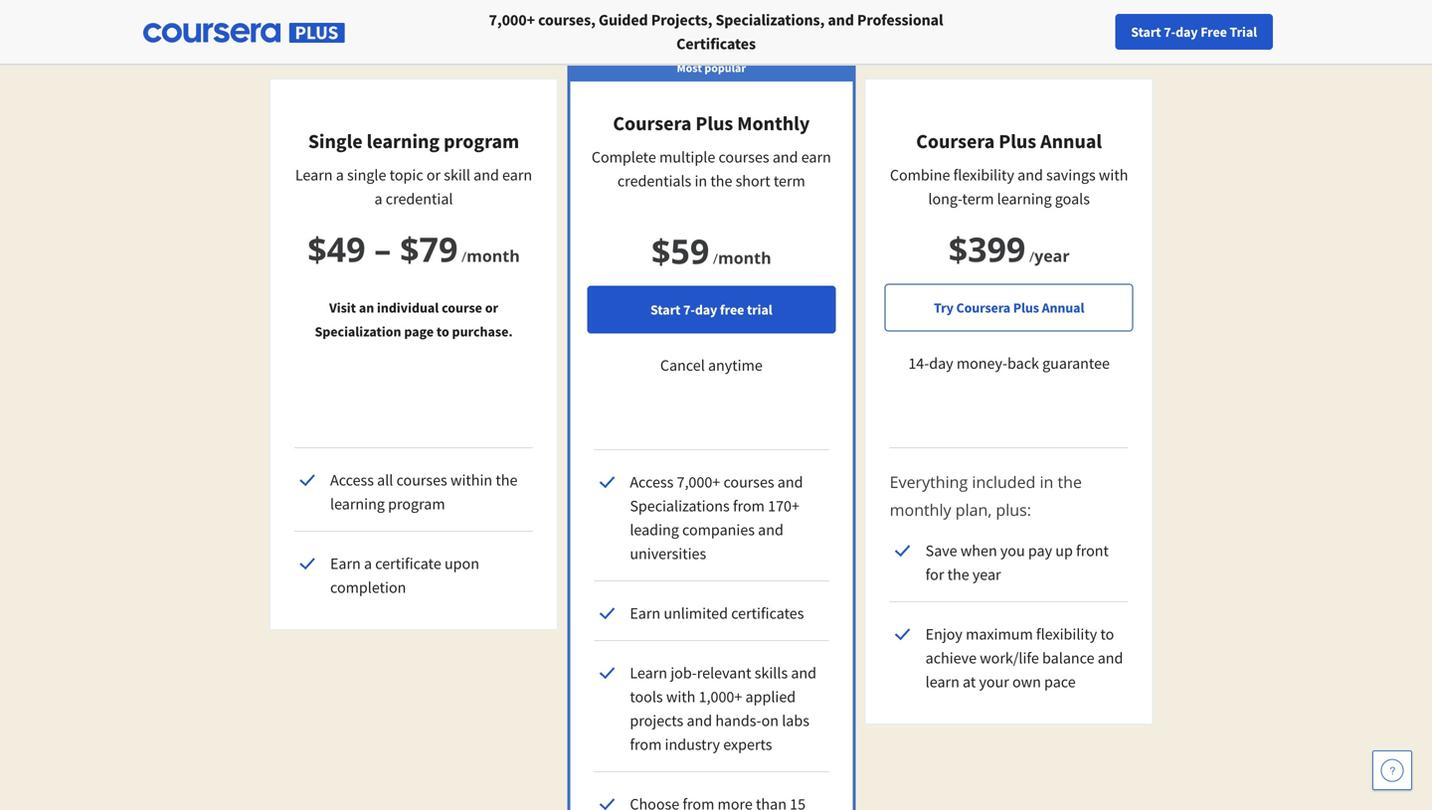 Task type: locate. For each thing, give the bounding box(es) containing it.
term up $399
[[963, 189, 994, 209]]

0 horizontal spatial earn
[[502, 165, 532, 185]]

courses up 170+
[[724, 473, 775, 492]]

1 vertical spatial day
[[695, 301, 718, 319]]

with inside combine flexibility and savings with long-term learning goals
[[1099, 165, 1129, 185]]

start 7-day free trial button
[[587, 286, 836, 334]]

job-
[[671, 664, 697, 683]]

1 horizontal spatial learn
[[630, 664, 668, 683]]

0 horizontal spatial flexibility
[[954, 165, 1015, 185]]

1 horizontal spatial 7-
[[1164, 23, 1176, 41]]

0 vertical spatial 7-
[[1164, 23, 1176, 41]]

access up specializations
[[630, 473, 674, 492]]

courses inside access all courses within the learning program
[[397, 471, 447, 490]]

or
[[427, 165, 441, 185], [485, 299, 498, 317]]

a left single
[[336, 165, 344, 185]]

annual up savings
[[1041, 129, 1102, 154]]

certificates
[[731, 604, 804, 624]]

1 horizontal spatial 7,000+
[[677, 473, 721, 492]]

on
[[762, 711, 779, 731]]

unlimited
[[664, 604, 728, 624]]

the inside everything included in the monthly plan, plus:
[[1058, 472, 1082, 493]]

applied
[[746, 687, 796, 707]]

learning up topic
[[367, 129, 440, 154]]

7- left free at top right
[[683, 301, 695, 319]]

0 vertical spatial or
[[427, 165, 441, 185]]

term right short at right
[[774, 171, 806, 191]]

year down when
[[973, 565, 1001, 585]]

0 horizontal spatial 7-
[[683, 301, 695, 319]]

2 horizontal spatial /
[[1030, 247, 1035, 266]]

earn
[[330, 554, 361, 574], [630, 604, 661, 624]]

to right page
[[437, 323, 449, 341]]

/ right $399
[[1030, 247, 1035, 266]]

0 horizontal spatial /
[[462, 247, 467, 266]]

or left skill
[[427, 165, 441, 185]]

coursera up combine
[[917, 129, 995, 154]]

and down monthly
[[773, 147, 798, 167]]

up
[[1056, 541, 1073, 561]]

day left the show notifications image
[[1176, 23, 1198, 41]]

0 vertical spatial with
[[1099, 165, 1129, 185]]

try coursera plus annual button
[[885, 284, 1134, 332]]

multiple
[[660, 147, 716, 167]]

0 vertical spatial earn
[[330, 554, 361, 574]]

1 vertical spatial earn
[[630, 604, 661, 624]]

courses for 7,000+
[[724, 473, 775, 492]]

0 horizontal spatial earn
[[330, 554, 361, 574]]

or up purchase.
[[485, 299, 498, 317]]

learning left goals
[[998, 189, 1052, 209]]

coursera plus image
[[143, 23, 345, 43]]

learning inside combine flexibility and savings with long-term learning goals
[[998, 189, 1052, 209]]

courses inside the complete multiple courses and earn credentials in the short term
[[719, 147, 770, 167]]

visit an individual course or specialization page to purchase.
[[315, 299, 513, 341]]

to inside enjoy maximum flexibility to achieve work/life balance and learn at your own pace
[[1101, 625, 1115, 645]]

/ inside the $399 / year
[[1030, 247, 1035, 266]]

0 vertical spatial to
[[437, 323, 449, 341]]

0 horizontal spatial a
[[336, 165, 344, 185]]

and down coursera plus annual
[[1018, 165, 1043, 185]]

day for free
[[1176, 23, 1198, 41]]

from inside access 7,000+ courses and specializations from 170+ leading companies and universities
[[733, 496, 765, 516]]

1 vertical spatial to
[[1101, 625, 1115, 645]]

0 horizontal spatial from
[[630, 735, 662, 755]]

day left money-
[[929, 354, 954, 374]]

0 horizontal spatial term
[[774, 171, 806, 191]]

earn down monthly
[[802, 147, 832, 167]]

earn left unlimited at the bottom
[[630, 604, 661, 624]]

learn a single topic or skill and earn a credential
[[295, 165, 532, 209]]

1 vertical spatial 7-
[[683, 301, 695, 319]]

1 vertical spatial flexibility
[[1037, 625, 1098, 645]]

0 horizontal spatial in
[[695, 171, 708, 191]]

in down 'multiple'
[[695, 171, 708, 191]]

2 horizontal spatial a
[[375, 189, 383, 209]]

everything included in the monthly plan, plus:
[[890, 472, 1082, 521]]

14-
[[909, 354, 929, 374]]

month
[[467, 245, 520, 267], [718, 247, 772, 269]]

from left 170+
[[733, 496, 765, 516]]

single
[[308, 129, 363, 154]]

and left professional
[[828, 10, 854, 30]]

1 horizontal spatial earn
[[802, 147, 832, 167]]

0 horizontal spatial 7,000+
[[489, 10, 535, 30]]

guided
[[599, 10, 648, 30]]

access for access all courses within the learning program
[[330, 471, 374, 490]]

earn up the completion
[[330, 554, 361, 574]]

0 horizontal spatial to
[[437, 323, 449, 341]]

and inside 7,000+ courses, guided projects, specializations, and professional certificates
[[828, 10, 854, 30]]

0 vertical spatial 7,000+
[[489, 10, 535, 30]]

and right balance
[[1098, 649, 1124, 669]]

plus up 'multiple'
[[696, 111, 734, 136]]

courses inside access 7,000+ courses and specializations from 170+ leading companies and universities
[[724, 473, 775, 492]]

plus for $399
[[999, 129, 1037, 154]]

with
[[1099, 165, 1129, 185], [666, 687, 696, 707]]

start right new
[[1131, 23, 1162, 41]]

7,000+ left courses,
[[489, 10, 535, 30]]

access all courses within the learning program
[[330, 471, 518, 514]]

0 vertical spatial from
[[733, 496, 765, 516]]

help center image
[[1381, 759, 1405, 783]]

or inside visit an individual course or specialization page to purchase.
[[485, 299, 498, 317]]

/ right $59
[[713, 249, 718, 268]]

coursera for $399
[[917, 129, 995, 154]]

to inside visit an individual course or specialization page to purchase.
[[437, 323, 449, 341]]

a for single
[[336, 165, 344, 185]]

$59
[[652, 228, 710, 274]]

day
[[1176, 23, 1198, 41], [695, 301, 718, 319], [929, 354, 954, 374]]

from
[[733, 496, 765, 516], [630, 735, 662, 755]]

industry
[[665, 735, 720, 755]]

cancel
[[660, 356, 705, 376]]

1 horizontal spatial with
[[1099, 165, 1129, 185]]

coursera right try at the top right of the page
[[957, 299, 1011, 317]]

month inside the $49 – $79 / month
[[467, 245, 520, 267]]

$399
[[949, 226, 1026, 272]]

1 vertical spatial learning
[[998, 189, 1052, 209]]

start 7-day free trial
[[651, 301, 773, 319]]

1 horizontal spatial in
[[1040, 472, 1054, 493]]

pay
[[1029, 541, 1053, 561]]

own
[[1013, 673, 1042, 692]]

0 vertical spatial a
[[336, 165, 344, 185]]

learn job-relevant skills and tools with 1,000+ applied projects and hands-on labs from industry experts
[[630, 664, 817, 755]]

7-
[[1164, 23, 1176, 41], [683, 301, 695, 319]]

learn inside learn job-relevant skills and tools with 1,000+ applied projects and hands-on labs from industry experts
[[630, 664, 668, 683]]

learn inside learn a single topic or skill and earn a credential
[[295, 165, 333, 185]]

certificates
[[677, 34, 756, 54]]

7- left the show notifications image
[[1164, 23, 1176, 41]]

projects
[[630, 711, 684, 731]]

plus up combine flexibility and savings with long-term learning goals at the top
[[999, 129, 1037, 154]]

1 horizontal spatial /
[[713, 249, 718, 268]]

learn down the single
[[295, 165, 333, 185]]

0 horizontal spatial access
[[330, 471, 374, 490]]

learn up tools
[[630, 664, 668, 683]]

1 vertical spatial a
[[375, 189, 383, 209]]

1 vertical spatial in
[[1040, 472, 1054, 493]]

0 horizontal spatial your
[[979, 673, 1010, 692]]

your right at
[[979, 673, 1010, 692]]

earn
[[802, 147, 832, 167], [502, 165, 532, 185]]

your right find on the right top of the page
[[1074, 23, 1101, 41]]

$49
[[308, 226, 366, 272]]

access inside access 7,000+ courses and specializations from 170+ leading companies and universities
[[630, 473, 674, 492]]

1 horizontal spatial a
[[364, 554, 372, 574]]

upon
[[445, 554, 480, 574]]

companies
[[683, 520, 755, 540]]

the right "for"
[[948, 565, 970, 585]]

coursera plus annual
[[917, 129, 1102, 154]]

2 vertical spatial day
[[929, 354, 954, 374]]

1 horizontal spatial year
[[1035, 245, 1070, 267]]

learn for learn a single topic or skill and earn a credential
[[295, 165, 333, 185]]

complete multiple courses and earn credentials in the short term
[[592, 147, 832, 191]]

and right skill
[[474, 165, 499, 185]]

course
[[442, 299, 482, 317]]

term
[[774, 171, 806, 191], [963, 189, 994, 209]]

1 vertical spatial 7,000+
[[677, 473, 721, 492]]

None search field
[[274, 12, 612, 52]]

1 vertical spatial learn
[[630, 664, 668, 683]]

0 vertical spatial in
[[695, 171, 708, 191]]

flexibility down coursera plus annual
[[954, 165, 1015, 185]]

projects,
[[651, 10, 713, 30]]

0 horizontal spatial learn
[[295, 165, 333, 185]]

and inside the complete multiple courses and earn credentials in the short term
[[773, 147, 798, 167]]

term inside the complete multiple courses and earn credentials in the short term
[[774, 171, 806, 191]]

1 vertical spatial or
[[485, 299, 498, 317]]

term inside combine flexibility and savings with long-term learning goals
[[963, 189, 994, 209]]

the right within
[[496, 471, 518, 490]]

program down all
[[388, 494, 445, 514]]

show notifications image
[[1201, 25, 1225, 49]]

learn for learn job-relevant skills and tools with 1,000+ applied projects and hands-on labs from industry experts
[[630, 664, 668, 683]]

single
[[347, 165, 386, 185]]

1 horizontal spatial earn
[[630, 604, 661, 624]]

1 horizontal spatial or
[[485, 299, 498, 317]]

to down front
[[1101, 625, 1115, 645]]

1 vertical spatial start
[[651, 301, 681, 319]]

start up cancel
[[651, 301, 681, 319]]

0 horizontal spatial year
[[973, 565, 1001, 585]]

program up skill
[[444, 129, 520, 154]]

0 horizontal spatial day
[[695, 301, 718, 319]]

0 horizontal spatial start
[[651, 301, 681, 319]]

day left free at top right
[[695, 301, 718, 319]]

0 vertical spatial your
[[1074, 23, 1101, 41]]

year down goals
[[1035, 245, 1070, 267]]

0 horizontal spatial or
[[427, 165, 441, 185]]

or for course
[[485, 299, 498, 317]]

free
[[1201, 23, 1227, 41]]

0 vertical spatial flexibility
[[954, 165, 1015, 185]]

topic
[[390, 165, 423, 185]]

access left all
[[330, 471, 374, 490]]

/ inside $59 / month
[[713, 249, 718, 268]]

1 horizontal spatial from
[[733, 496, 765, 516]]

specializations,
[[716, 10, 825, 30]]

annual up guarantee
[[1042, 299, 1085, 317]]

trial
[[1230, 23, 1258, 41]]

plus for $59
[[696, 111, 734, 136]]

the left short at right
[[711, 171, 733, 191]]

0 horizontal spatial month
[[467, 245, 520, 267]]

labs
[[782, 711, 810, 731]]

$59 / month
[[652, 228, 772, 274]]

1 horizontal spatial flexibility
[[1037, 625, 1098, 645]]

7,000+ inside access 7,000+ courses and specializations from 170+ leading companies and universities
[[677, 473, 721, 492]]

1 horizontal spatial access
[[630, 473, 674, 492]]

flexibility up balance
[[1037, 625, 1098, 645]]

combine flexibility and savings with long-term learning goals
[[890, 165, 1129, 209]]

/ inside the $49 – $79 / month
[[462, 247, 467, 266]]

1 vertical spatial program
[[388, 494, 445, 514]]

credentials
[[618, 171, 692, 191]]

courses for multiple
[[719, 147, 770, 167]]

your
[[1074, 23, 1101, 41], [979, 673, 1010, 692]]

2 vertical spatial learning
[[330, 494, 385, 514]]

coursera
[[613, 111, 692, 136], [917, 129, 995, 154], [957, 299, 1011, 317]]

short
[[736, 171, 771, 191]]

with down job-
[[666, 687, 696, 707]]

1 horizontal spatial month
[[718, 247, 772, 269]]

7,000+ courses, guided projects, specializations, and professional certificates
[[489, 10, 944, 54]]

0 vertical spatial annual
[[1041, 129, 1102, 154]]

month up free at top right
[[718, 247, 772, 269]]

completion
[[330, 578, 406, 598]]

1 horizontal spatial to
[[1101, 625, 1115, 645]]

coursera up complete
[[613, 111, 692, 136]]

or inside learn a single topic or skill and earn a credential
[[427, 165, 441, 185]]

program
[[444, 129, 520, 154], [388, 494, 445, 514]]

0 horizontal spatial with
[[666, 687, 696, 707]]

1 horizontal spatial day
[[929, 354, 954, 374]]

2 vertical spatial a
[[364, 554, 372, 574]]

from down projects
[[630, 735, 662, 755]]

earn inside earn a certificate upon completion
[[330, 554, 361, 574]]

all
[[377, 471, 393, 490]]

1 vertical spatial annual
[[1042, 299, 1085, 317]]

plus inside button
[[1014, 299, 1040, 317]]

1 horizontal spatial term
[[963, 189, 994, 209]]

back
[[1008, 354, 1040, 374]]

year
[[1035, 245, 1070, 267], [973, 565, 1001, 585]]

1 vertical spatial year
[[973, 565, 1001, 585]]

save
[[926, 541, 958, 561]]

0 vertical spatial learn
[[295, 165, 333, 185]]

a inside earn a certificate upon completion
[[364, 554, 372, 574]]

enjoy maximum flexibility to achieve work/life balance and learn at your own pace
[[926, 625, 1124, 692]]

7,000+ up specializations
[[677, 473, 721, 492]]

/
[[462, 247, 467, 266], [1030, 247, 1035, 266], [713, 249, 718, 268]]

1 horizontal spatial start
[[1131, 23, 1162, 41]]

0 vertical spatial start
[[1131, 23, 1162, 41]]

a down single
[[375, 189, 383, 209]]

0 vertical spatial learning
[[367, 129, 440, 154]]

courses right all
[[397, 471, 447, 490]]

and inside learn a single topic or skill and earn a credential
[[474, 165, 499, 185]]

7,000+
[[489, 10, 535, 30], [677, 473, 721, 492]]

1 vertical spatial your
[[979, 673, 1010, 692]]

with right savings
[[1099, 165, 1129, 185]]

the right the included
[[1058, 472, 1082, 493]]

flexibility inside combine flexibility and savings with long-term learning goals
[[954, 165, 1015, 185]]

courses up short at right
[[719, 147, 770, 167]]

1 vertical spatial from
[[630, 735, 662, 755]]

and right skills
[[791, 664, 817, 683]]

start 7-day free trial
[[1131, 23, 1258, 41]]

learning
[[367, 129, 440, 154], [998, 189, 1052, 209], [330, 494, 385, 514]]

1 vertical spatial with
[[666, 687, 696, 707]]

from inside learn job-relevant skills and tools with 1,000+ applied projects and hands-on labs from industry experts
[[630, 735, 662, 755]]

start for start 7-day free trial
[[651, 301, 681, 319]]

2 horizontal spatial day
[[1176, 23, 1198, 41]]

within
[[451, 471, 493, 490]]

plus up back
[[1014, 299, 1040, 317]]

courses for all
[[397, 471, 447, 490]]

courses
[[719, 147, 770, 167], [397, 471, 447, 490], [724, 473, 775, 492]]

0 vertical spatial day
[[1176, 23, 1198, 41]]

a up the completion
[[364, 554, 372, 574]]

month inside $59 / month
[[718, 247, 772, 269]]

access inside access all courses within the learning program
[[330, 471, 374, 490]]

in right the included
[[1040, 472, 1054, 493]]

/ right $79
[[462, 247, 467, 266]]

month up course
[[467, 245, 520, 267]]

0 vertical spatial year
[[1035, 245, 1070, 267]]

in inside the complete multiple courses and earn credentials in the short term
[[695, 171, 708, 191]]

certificate
[[375, 554, 441, 574]]

learning down all
[[330, 494, 385, 514]]

earn right skill
[[502, 165, 532, 185]]



Task type: describe. For each thing, give the bounding box(es) containing it.
the inside access all courses within the learning program
[[496, 471, 518, 490]]

and down 170+
[[758, 520, 784, 540]]

earn for $59
[[630, 604, 661, 624]]

enjoy
[[926, 625, 963, 645]]

complete
[[592, 147, 656, 167]]

cancel anytime
[[660, 356, 763, 376]]

–
[[374, 226, 391, 272]]

learning inside access all courses within the learning program
[[330, 494, 385, 514]]

a for certificate
[[364, 554, 372, 574]]

pace
[[1045, 673, 1076, 692]]

balance
[[1043, 649, 1095, 669]]

new
[[1103, 23, 1129, 41]]

coursera inside button
[[957, 299, 1011, 317]]

the inside the save  when you pay up front for the year
[[948, 565, 970, 585]]

monthly
[[737, 111, 810, 136]]

7- for free
[[683, 301, 695, 319]]

with inside learn job-relevant skills and tools with 1,000+ applied projects and hands-on labs from industry experts
[[666, 687, 696, 707]]

/ for $59
[[713, 249, 718, 268]]

access for access 7,000+ courses and specializations from 170+ leading companies and universities
[[630, 473, 674, 492]]

start 7-day free trial button
[[1116, 14, 1273, 50]]

an
[[359, 299, 374, 317]]

guarantee
[[1043, 354, 1110, 374]]

purchase.
[[452, 323, 513, 341]]

and inside combine flexibility and savings with long-term learning goals
[[1018, 165, 1043, 185]]

universities
[[630, 544, 707, 564]]

maximum
[[966, 625, 1033, 645]]

$49 – $79 / month
[[308, 226, 520, 272]]

single learning program
[[308, 129, 520, 154]]

trial
[[747, 301, 773, 319]]

credential
[[386, 189, 453, 209]]

try
[[934, 299, 954, 317]]

$399 / year
[[949, 226, 1070, 272]]

anytime
[[708, 356, 763, 376]]

goals
[[1055, 189, 1090, 209]]

savings
[[1047, 165, 1096, 185]]

in inside everything included in the monthly plan, plus:
[[1040, 472, 1054, 493]]

/ for $399
[[1030, 247, 1035, 266]]

included
[[972, 472, 1036, 493]]

plus:
[[996, 499, 1032, 521]]

specializations
[[630, 496, 730, 516]]

$79
[[400, 226, 458, 272]]

and inside enjoy maximum flexibility to achieve work/life balance and learn at your own pace
[[1098, 649, 1124, 669]]

when
[[961, 541, 998, 561]]

coursera image
[[24, 16, 150, 48]]

start for start 7-day free trial
[[1131, 23, 1162, 41]]

7,000+ inside 7,000+ courses, guided projects, specializations, and professional certificates
[[489, 10, 535, 30]]

day for free
[[695, 301, 718, 319]]

your inside enjoy maximum flexibility to achieve work/life balance and learn at your own pace
[[979, 673, 1010, 692]]

year inside the $399 / year
[[1035, 245, 1070, 267]]

or for topic
[[427, 165, 441, 185]]

professional
[[857, 10, 944, 30]]

long-
[[929, 189, 963, 209]]

money-
[[957, 354, 1008, 374]]

tools
[[630, 687, 663, 707]]

coursera for $59
[[613, 111, 692, 136]]

7- for free
[[1164, 23, 1176, 41]]

skills
[[755, 664, 788, 683]]

find your new career
[[1046, 23, 1170, 41]]

learn
[[926, 673, 960, 692]]

earn inside the complete multiple courses and earn credentials in the short term
[[802, 147, 832, 167]]

combine
[[890, 165, 951, 185]]

try coursera plus annual
[[934, 299, 1085, 317]]

plan,
[[956, 499, 992, 521]]

earn a certificate upon completion
[[330, 554, 480, 598]]

program inside access all courses within the learning program
[[388, 494, 445, 514]]

courses,
[[538, 10, 596, 30]]

visit
[[329, 299, 356, 317]]

and up industry
[[687, 711, 712, 731]]

and up 170+
[[778, 473, 803, 492]]

the inside the complete multiple courses and earn credentials in the short term
[[711, 171, 733, 191]]

find your new career link
[[1036, 20, 1180, 45]]

most popular
[[677, 60, 746, 76]]

skill
[[444, 165, 471, 185]]

achieve
[[926, 649, 977, 669]]

0 vertical spatial program
[[444, 129, 520, 154]]

monthly
[[890, 499, 952, 521]]

page
[[404, 323, 434, 341]]

flexibility inside enjoy maximum flexibility to achieve work/life balance and learn at your own pace
[[1037, 625, 1098, 645]]

coursera plus monthly
[[613, 111, 810, 136]]

annual inside button
[[1042, 299, 1085, 317]]

popular
[[705, 60, 746, 76]]

earn inside learn a single topic or skill and earn a credential
[[502, 165, 532, 185]]

leading
[[630, 520, 679, 540]]

for
[[926, 565, 945, 585]]

14-day money-back guarantee
[[909, 354, 1110, 374]]

earn for $49
[[330, 554, 361, 574]]

year inside the save  when you pay up front for the year
[[973, 565, 1001, 585]]

1 horizontal spatial your
[[1074, 23, 1101, 41]]

you
[[1001, 541, 1025, 561]]

relevant
[[697, 664, 752, 683]]

find
[[1046, 23, 1071, 41]]

at
[[963, 673, 976, 692]]

career
[[1132, 23, 1170, 41]]

free
[[720, 301, 744, 319]]

specialization
[[315, 323, 401, 341]]



Task type: vqa. For each thing, say whether or not it's contained in the screenshot.
principles
no



